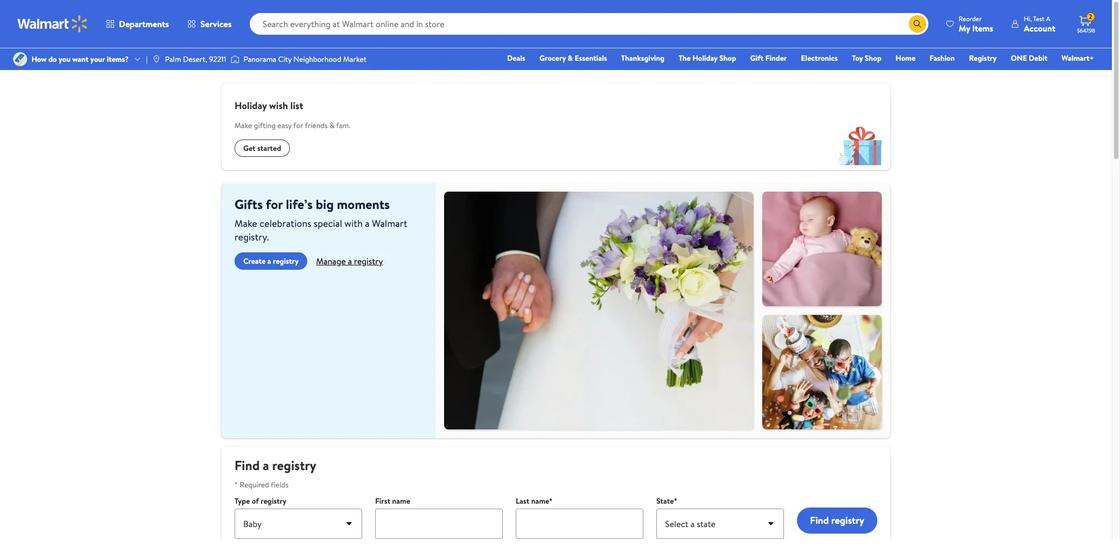 Task type: vqa. For each thing, say whether or not it's contained in the screenshot.
Jeremy
no



Task type: describe. For each thing, give the bounding box(es) containing it.
registry link
[[965, 52, 1002, 64]]

92211
[[209, 54, 226, 65]]

test
[[1034, 14, 1045, 23]]

services button
[[178, 11, 241, 37]]

a inside gifts for life's big moments make celebrations special with a walmart registry.
[[365, 217, 370, 230]]

you
[[59, 54, 71, 65]]

essentials
[[575, 53, 607, 64]]

1 horizontal spatial holiday
[[693, 53, 718, 64]]

|
[[146, 54, 148, 65]]

deals
[[507, 53, 526, 64]]

list
[[291, 99, 303, 112]]

2
[[1089, 12, 1093, 21]]

the holiday shop link
[[674, 52, 741, 64]]

registry for manage
[[354, 255, 383, 267]]

life's
[[286, 195, 313, 213]]

registry
[[969, 53, 997, 64]]

last
[[516, 496, 530, 507]]

find for a
[[235, 456, 260, 475]]

easy
[[278, 120, 292, 131]]

home
[[896, 53, 916, 64]]

toy
[[852, 53, 863, 64]]

how do you want your items?
[[32, 54, 129, 65]]

panorama
[[244, 54, 276, 65]]

make gifting easy for friends & fam.
[[235, 120, 351, 131]]

get started button
[[235, 140, 290, 157]]

home link
[[891, 52, 921, 64]]

gifts
[[235, 195, 263, 213]]

friends
[[305, 120, 328, 131]]

First name text field
[[375, 509, 503, 539]]

a for find
[[263, 456, 269, 475]]

one
[[1011, 53, 1028, 64]]

special
[[314, 217, 342, 230]]

panorama city neighborhood market
[[244, 54, 367, 65]]

thanksgiving link
[[617, 52, 670, 64]]

registry.
[[235, 230, 269, 244]]

services
[[200, 18, 232, 30]]

1 make from the top
[[235, 120, 252, 131]]

items
[[973, 22, 994, 34]]

walmart+ link
[[1057, 52, 1099, 64]]

0 vertical spatial &
[[568, 53, 573, 64]]

walmart image
[[17, 15, 88, 33]]

holiday wish list. make gifting easy for friends & fam. get started. image
[[831, 110, 891, 170]]

hi,
[[1024, 14, 1032, 23]]

1 shop from the left
[[720, 53, 737, 64]]

grocery & essentials
[[540, 53, 607, 64]]

toy shop
[[852, 53, 882, 64]]

neighborhood
[[294, 54, 341, 65]]

your
[[90, 54, 105, 65]]

0 horizontal spatial holiday
[[235, 99, 267, 112]]

name
[[392, 496, 410, 507]]

account
[[1024, 22, 1056, 34]]

gifting
[[254, 120, 276, 131]]

items?
[[107, 54, 129, 65]]

want
[[72, 54, 89, 65]]

manage a registry link
[[316, 255, 383, 267]]

name*
[[531, 496, 553, 507]]

big
[[316, 195, 334, 213]]

a for create
[[268, 256, 271, 267]]

find a registry * required fields
[[235, 456, 317, 491]]

manage a registry
[[316, 255, 383, 267]]

hi, test a account
[[1024, 14, 1056, 34]]

registry for find
[[272, 456, 317, 475]]

create
[[243, 256, 266, 267]]

gifts for life's big moments make celebrations special with a walmart registry.
[[235, 195, 408, 244]]

registry for type
[[261, 496, 287, 507]]

find for registry
[[810, 514, 829, 527]]

reorder my items
[[959, 14, 994, 34]]

my
[[959, 22, 971, 34]]

walmart
[[372, 217, 408, 230]]

deals link
[[503, 52, 530, 64]]

fashion link
[[925, 52, 960, 64]]

of
[[252, 496, 259, 507]]

gift
[[751, 53, 764, 64]]

fields
[[271, 480, 289, 491]]

palm desert, 92211
[[165, 54, 226, 65]]

type
[[235, 496, 250, 507]]



Task type: locate. For each thing, give the bounding box(es) containing it.
1 horizontal spatial find
[[810, 514, 829, 527]]

find
[[235, 456, 260, 475], [810, 514, 829, 527]]

required
[[240, 480, 269, 491]]

how
[[32, 54, 47, 65]]

2 shop from the left
[[865, 53, 882, 64]]

holiday wish list
[[235, 99, 303, 112]]

get started
[[243, 143, 281, 154]]

Walmart Site-Wide search field
[[250, 13, 929, 35]]

gifts for life's big moments. make celebrations special with a walmart registry. create your registry. manage a registry. image
[[436, 183, 891, 438]]

1 horizontal spatial for
[[294, 120, 303, 131]]

a inside 'button'
[[268, 256, 271, 267]]

get
[[243, 143, 256, 154]]

registry inside button
[[832, 514, 865, 527]]

1 vertical spatial for
[[266, 195, 283, 213]]

0 vertical spatial for
[[294, 120, 303, 131]]

1 vertical spatial find
[[810, 514, 829, 527]]

celebrations
[[260, 217, 311, 230]]

registry for create
[[273, 256, 299, 267]]

&
[[568, 53, 573, 64], [330, 120, 335, 131]]

started
[[257, 143, 281, 154]]

2 $647.98
[[1078, 12, 1096, 34]]

registry inside 'button'
[[273, 256, 299, 267]]

palm
[[165, 54, 181, 65]]

first name
[[375, 496, 410, 507]]

a
[[1047, 14, 1051, 23]]

market
[[343, 54, 367, 65]]

for up celebrations
[[266, 195, 283, 213]]

1 horizontal spatial &
[[568, 53, 573, 64]]

a up "required"
[[263, 456, 269, 475]]

find registry
[[810, 514, 865, 527]]

shop left gift
[[720, 53, 737, 64]]

do
[[48, 54, 57, 65]]

 image for how
[[13, 52, 27, 66]]

0 horizontal spatial shop
[[720, 53, 737, 64]]

a for manage
[[348, 255, 352, 267]]

registry inside find a registry * required fields
[[272, 456, 317, 475]]

first
[[375, 496, 391, 507]]

make inside gifts for life's big moments make celebrations special with a walmart registry.
[[235, 217, 257, 230]]

one debit link
[[1006, 52, 1053, 64]]

& left fam. in the left of the page
[[330, 120, 335, 131]]

registry
[[354, 255, 383, 267], [273, 256, 299, 267], [272, 456, 317, 475], [261, 496, 287, 507], [832, 514, 865, 527]]

& right grocery
[[568, 53, 573, 64]]

toy shop link
[[847, 52, 887, 64]]

0 horizontal spatial &
[[330, 120, 335, 131]]

 image
[[231, 54, 239, 65]]

1 vertical spatial make
[[235, 217, 257, 230]]

state*
[[657, 496, 678, 507]]

the
[[679, 53, 691, 64]]

a right with at the top
[[365, 217, 370, 230]]

1 vertical spatial holiday
[[235, 99, 267, 112]]

for right easy
[[294, 120, 303, 131]]

with
[[345, 217, 363, 230]]

desert,
[[183, 54, 207, 65]]

 image right |
[[152, 55, 161, 64]]

electronics
[[801, 53, 838, 64]]

the holiday shop
[[679, 53, 737, 64]]

2 make from the top
[[235, 217, 257, 230]]

finder
[[766, 53, 787, 64]]

thanksgiving
[[621, 53, 665, 64]]

wish
[[269, 99, 288, 112]]

holiday
[[693, 53, 718, 64], [235, 99, 267, 112]]

holiday right the at top right
[[693, 53, 718, 64]]

0 horizontal spatial  image
[[13, 52, 27, 66]]

gift finder
[[751, 53, 787, 64]]

departments button
[[97, 11, 178, 37]]

for inside gifts for life's big moments make celebrations special with a walmart registry.
[[266, 195, 283, 213]]

0 horizontal spatial find
[[235, 456, 260, 475]]

a right manage
[[348, 255, 352, 267]]

for
[[294, 120, 303, 131], [266, 195, 283, 213]]

1 horizontal spatial shop
[[865, 53, 882, 64]]

holiday up gifting
[[235, 99, 267, 112]]

find inside button
[[810, 514, 829, 527]]

make down "gifts"
[[235, 217, 257, 230]]

grocery
[[540, 53, 566, 64]]

last name*
[[516, 496, 553, 507]]

debit
[[1029, 53, 1048, 64]]

 image
[[13, 52, 27, 66], [152, 55, 161, 64]]

create a registry
[[243, 256, 299, 267]]

0 vertical spatial find
[[235, 456, 260, 475]]

manage
[[316, 255, 346, 267]]

shop right toy
[[865, 53, 882, 64]]

Last name* text field
[[516, 509, 644, 539]]

reorder
[[959, 14, 982, 23]]

electronics link
[[796, 52, 843, 64]]

fam.
[[336, 120, 351, 131]]

departments
[[119, 18, 169, 30]]

find registry button
[[797, 508, 878, 534]]

0 horizontal spatial for
[[266, 195, 283, 213]]

one debit
[[1011, 53, 1048, 64]]

city
[[278, 54, 292, 65]]

*
[[235, 480, 238, 491]]

 image left how
[[13, 52, 27, 66]]

0 vertical spatial holiday
[[693, 53, 718, 64]]

shop
[[720, 53, 737, 64], [865, 53, 882, 64]]

walmart+
[[1062, 53, 1095, 64]]

search icon image
[[914, 20, 922, 28]]

0 vertical spatial make
[[235, 120, 252, 131]]

Search search field
[[250, 13, 929, 35]]

$647.98
[[1078, 27, 1096, 34]]

moments
[[337, 195, 390, 213]]

grocery & essentials link
[[535, 52, 612, 64]]

1 vertical spatial &
[[330, 120, 335, 131]]

make left gifting
[[235, 120, 252, 131]]

1 horizontal spatial  image
[[152, 55, 161, 64]]

a right create
[[268, 256, 271, 267]]

fashion
[[930, 53, 955, 64]]

 image for palm
[[152, 55, 161, 64]]

gift finder link
[[746, 52, 792, 64]]

type of registry
[[235, 496, 287, 507]]

a inside find a registry * required fields
[[263, 456, 269, 475]]

find inside find a registry * required fields
[[235, 456, 260, 475]]



